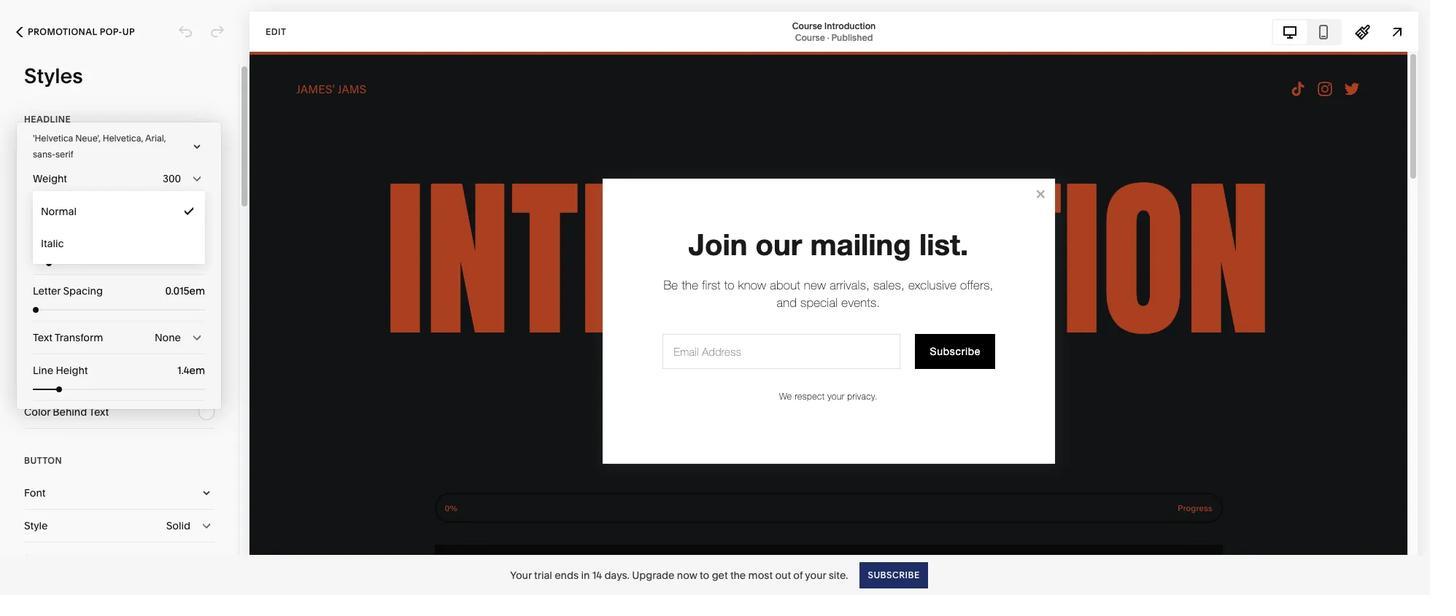 Task type: vqa. For each thing, say whether or not it's contained in the screenshot.
Page
no



Task type: describe. For each thing, give the bounding box(es) containing it.
styles
[[24, 64, 83, 88]]

helvetica,
[[103, 133, 143, 144]]

edit
[[266, 26, 286, 37]]

letter
[[33, 285, 61, 298]]

up
[[122, 26, 135, 37]]

·
[[828, 32, 830, 43]]

out
[[776, 569, 791, 582]]

your
[[805, 569, 827, 582]]

size
[[33, 238, 53, 251]]

color for 'color' button related to body
[[24, 292, 51, 305]]

published
[[832, 32, 873, 43]]

of
[[794, 569, 803, 582]]

line height
[[33, 364, 88, 377]]

pop-
[[100, 26, 122, 37]]

text
[[89, 406, 109, 419]]

to
[[700, 569, 710, 582]]

spacing
[[63, 285, 103, 298]]

neue',
[[75, 133, 101, 144]]

Style field
[[33, 196, 205, 228]]

course introduction course · published
[[793, 20, 876, 43]]

get
[[712, 569, 728, 582]]

color for third 'color' button
[[24, 373, 51, 386]]

normal
[[41, 205, 77, 218]]

font button for body
[[24, 250, 215, 282]]

14
[[592, 569, 602, 582]]

background
[[24, 342, 91, 353]]

letter spacing
[[33, 285, 103, 298]]

promotional
[[28, 26, 97, 37]]



Task type: locate. For each thing, give the bounding box(es) containing it.
headline
[[24, 114, 71, 125]]

promotional pop-up
[[28, 26, 135, 37]]

color left 'behind'
[[24, 406, 50, 419]]

upgrade
[[632, 569, 675, 582]]

2 vertical spatial font button
[[24, 477, 215, 510]]

1 vertical spatial color button
[[24, 282, 215, 315]]

color left height
[[24, 373, 51, 386]]

1 font button from the top
[[24, 136, 215, 168]]

style
[[33, 205, 57, 218]]

list box
[[33, 196, 205, 260]]

body
[[24, 228, 50, 239]]

the
[[731, 569, 746, 582]]

color left spacing
[[24, 292, 51, 305]]

font button
[[24, 136, 215, 168], [24, 250, 215, 282], [24, 477, 215, 510]]

sans-
[[33, 149, 55, 160]]

promotional pop-up button
[[0, 16, 151, 48]]

1 vertical spatial course
[[795, 32, 826, 43]]

italic
[[41, 237, 64, 250]]

your trial ends in 14 days. upgrade now to get the most out of your site.
[[510, 569, 849, 582]]

font down size at the left of page
[[24, 259, 46, 272]]

color up style
[[24, 178, 51, 191]]

behind
[[53, 406, 87, 419]]

line
[[33, 364, 53, 377]]

color for 'color' button related to headline
[[24, 178, 51, 191]]

course left introduction
[[793, 20, 823, 31]]

list box containing normal
[[33, 196, 205, 260]]

now
[[677, 569, 698, 582]]

3 font button from the top
[[24, 477, 215, 510]]

1 color from the top
[[24, 178, 51, 191]]

2 color button from the top
[[24, 282, 215, 315]]

2 font from the top
[[24, 259, 46, 272]]

color behind text
[[24, 406, 109, 419]]

serif
[[55, 149, 73, 160]]

font down button
[[24, 487, 46, 500]]

in
[[581, 569, 590, 582]]

tab list
[[1274, 20, 1341, 43]]

None range field
[[33, 261, 205, 266], [33, 307, 205, 313], [33, 387, 205, 393], [33, 261, 205, 266], [33, 307, 205, 313], [33, 387, 205, 393]]

site.
[[829, 569, 849, 582]]

trial
[[534, 569, 552, 582]]

course
[[793, 20, 823, 31], [795, 32, 826, 43]]

1 color button from the top
[[24, 169, 215, 201]]

font for body
[[24, 259, 46, 272]]

introduction
[[825, 20, 876, 31]]

ends
[[555, 569, 579, 582]]

color
[[24, 178, 51, 191], [24, 292, 51, 305], [24, 373, 51, 386], [24, 406, 50, 419]]

height
[[56, 364, 88, 377]]

font down 'helvetica
[[24, 145, 46, 158]]

1 vertical spatial font
[[24, 259, 46, 272]]

color behind text button
[[24, 396, 215, 428]]

button
[[24, 455, 62, 466]]

edit button
[[256, 18, 296, 45]]

course left ·
[[795, 32, 826, 43]]

0 vertical spatial font
[[24, 145, 46, 158]]

font for headline
[[24, 145, 46, 158]]

0 vertical spatial font button
[[24, 136, 215, 168]]

color button for headline
[[24, 169, 215, 201]]

'helvetica
[[33, 133, 73, 144]]

None field
[[158, 283, 205, 299], [158, 363, 205, 379], [158, 283, 205, 299], [158, 363, 205, 379]]

font for button
[[24, 487, 46, 500]]

3 color from the top
[[24, 373, 51, 386]]

'helvetica neue', helvetica, arial, sans-serif
[[33, 133, 166, 160]]

0 vertical spatial color button
[[24, 169, 215, 201]]

2 font button from the top
[[24, 250, 215, 282]]

2 vertical spatial color button
[[24, 364, 215, 396]]

4 color from the top
[[24, 406, 50, 419]]

modal dialog
[[17, 123, 221, 410]]

font button for button
[[24, 477, 215, 510]]

days.
[[605, 569, 630, 582]]

arial,
[[145, 133, 166, 144]]

2 vertical spatial font
[[24, 487, 46, 500]]

1 font from the top
[[24, 145, 46, 158]]

2 color from the top
[[24, 292, 51, 305]]

color button
[[24, 169, 215, 201], [24, 282, 215, 315], [24, 364, 215, 396]]

font
[[24, 145, 46, 158], [24, 259, 46, 272], [24, 487, 46, 500]]

3 color button from the top
[[24, 364, 215, 396]]

font button for headline
[[24, 136, 215, 168]]

1 vertical spatial font button
[[24, 250, 215, 282]]

your
[[510, 569, 532, 582]]

0 vertical spatial course
[[793, 20, 823, 31]]

color button for body
[[24, 282, 215, 315]]

most
[[749, 569, 773, 582]]

3 font from the top
[[24, 487, 46, 500]]



